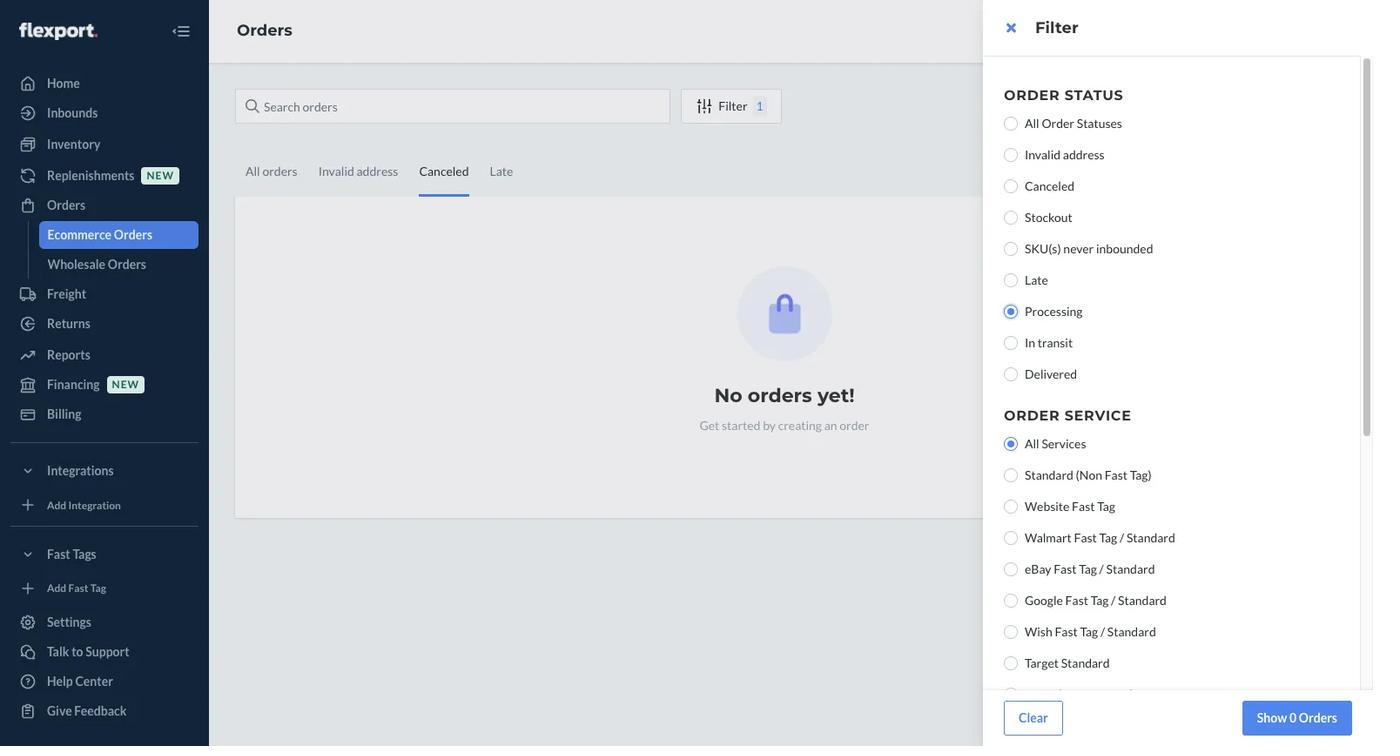 Task type: locate. For each thing, give the bounding box(es) containing it.
1 vertical spatial tag)
[[1112, 687, 1134, 702]]

/ up ebay fast tag / standard
[[1120, 530, 1124, 545]]

transit
[[1038, 335, 1073, 350]]

order down the order status
[[1042, 116, 1075, 131]]

tag up wish fast tag / standard
[[1091, 593, 1109, 608]]

tag)
[[1130, 468, 1152, 482], [1112, 687, 1134, 702]]

/ for walmart
[[1120, 530, 1124, 545]]

fast right wish
[[1055, 624, 1078, 639]]

order for service
[[1004, 408, 1060, 424]]

fast down target standard
[[1087, 687, 1110, 702]]

tag up walmart fast tag / standard
[[1097, 499, 1115, 514]]

tag
[[1097, 499, 1115, 514], [1099, 530, 1117, 545], [1079, 562, 1097, 576], [1091, 593, 1109, 608], [1080, 624, 1098, 639]]

2 all from the top
[[1025, 436, 1039, 451]]

standard down walmart fast tag / standard
[[1106, 562, 1155, 576]]

/ for wish
[[1101, 624, 1105, 639]]

fast up ebay fast tag / standard
[[1074, 530, 1097, 545]]

late
[[1025, 273, 1048, 287]]

(non right day
[[1058, 687, 1085, 702]]

/ up wish fast tag / standard
[[1111, 593, 1116, 608]]

all up invalid
[[1025, 116, 1039, 131]]

(non
[[1076, 468, 1102, 482], [1058, 687, 1085, 702]]

in
[[1025, 335, 1035, 350]]

ebay
[[1025, 562, 1051, 576]]

standard up website
[[1025, 468, 1074, 482]]

0 vertical spatial all
[[1025, 116, 1039, 131]]

all
[[1025, 116, 1039, 131], [1025, 436, 1039, 451]]

all order statuses
[[1025, 116, 1122, 131]]

stockout
[[1025, 210, 1072, 225]]

invalid
[[1025, 147, 1061, 162]]

all services
[[1025, 436, 1086, 451]]

fast right google
[[1065, 593, 1088, 608]]

tag) down service
[[1130, 468, 1152, 482]]

ebay fast tag / standard
[[1025, 562, 1155, 576]]

0
[[1290, 711, 1297, 725]]

tag for walmart
[[1099, 530, 1117, 545]]

None radio
[[1004, 117, 1018, 131], [1004, 148, 1018, 162], [1004, 179, 1018, 193], [1004, 367, 1018, 381], [1004, 437, 1018, 451], [1004, 531, 1018, 545], [1004, 625, 1018, 639], [1004, 657, 1018, 670], [1004, 117, 1018, 131], [1004, 148, 1018, 162], [1004, 179, 1018, 193], [1004, 367, 1018, 381], [1004, 437, 1018, 451], [1004, 531, 1018, 545], [1004, 625, 1018, 639], [1004, 657, 1018, 670]]

invalid address
[[1025, 147, 1105, 162]]

fast up website fast tag
[[1105, 468, 1128, 482]]

1 all from the top
[[1025, 116, 1039, 131]]

fast for google
[[1065, 593, 1088, 608]]

order up all services
[[1004, 408, 1060, 424]]

status
[[1065, 87, 1124, 104]]

tag for ebay
[[1079, 562, 1097, 576]]

standard for ebay fast tag / standard
[[1106, 562, 1155, 576]]

0 vertical spatial order
[[1004, 87, 1060, 104]]

tag up ebay fast tag / standard
[[1099, 530, 1117, 545]]

tag up google fast tag / standard
[[1079, 562, 1097, 576]]

standard down google fast tag / standard
[[1107, 624, 1156, 639]]

website
[[1025, 499, 1070, 514]]

standard up ebay fast tag / standard
[[1127, 530, 1175, 545]]

address
[[1063, 147, 1105, 162]]

standard
[[1025, 468, 1074, 482], [1127, 530, 1175, 545], [1106, 562, 1155, 576], [1118, 593, 1167, 608], [1107, 624, 1156, 639], [1061, 656, 1110, 670]]

clear
[[1019, 711, 1048, 725]]

fast
[[1105, 468, 1128, 482], [1072, 499, 1095, 514], [1074, 530, 1097, 545], [1054, 562, 1077, 576], [1065, 593, 1088, 608], [1055, 624, 1078, 639], [1087, 687, 1110, 702]]

/
[[1120, 530, 1124, 545], [1099, 562, 1104, 576], [1111, 593, 1116, 608], [1101, 624, 1105, 639]]

fast right ebay
[[1054, 562, 1077, 576]]

1 vertical spatial (non
[[1058, 687, 1085, 702]]

canceled
[[1025, 179, 1075, 193]]

order up all order statuses in the right of the page
[[1004, 87, 1060, 104]]

None radio
[[1004, 211, 1018, 225], [1004, 242, 1018, 256], [1004, 273, 1018, 287], [1004, 305, 1018, 319], [1004, 336, 1018, 350], [1004, 468, 1018, 482], [1004, 500, 1018, 514], [1004, 563, 1018, 576], [1004, 594, 1018, 608], [1004, 211, 1018, 225], [1004, 242, 1018, 256], [1004, 273, 1018, 287], [1004, 305, 1018, 319], [1004, 336, 1018, 350], [1004, 468, 1018, 482], [1004, 500, 1018, 514], [1004, 563, 1018, 576], [1004, 594, 1018, 608]]

order
[[1004, 87, 1060, 104], [1042, 116, 1075, 131], [1004, 408, 1060, 424]]

all for order service
[[1025, 436, 1039, 451]]

all left services
[[1025, 436, 1039, 451]]

day
[[1034, 687, 1056, 702]]

1 vertical spatial order
[[1042, 116, 1075, 131]]

fast down 'standard (non fast tag)'
[[1072, 499, 1095, 514]]

2 vertical spatial order
[[1004, 408, 1060, 424]]

(non up website fast tag
[[1076, 468, 1102, 482]]

clear button
[[1004, 701, 1063, 736]]

orders
[[1299, 711, 1337, 725]]

target standard
[[1025, 656, 1110, 670]]

/ down google fast tag / standard
[[1101, 624, 1105, 639]]

tag down google fast tag / standard
[[1080, 624, 1098, 639]]

/ for ebay
[[1099, 562, 1104, 576]]

standard up wish fast tag / standard
[[1118, 593, 1167, 608]]

fast for website
[[1072, 499, 1095, 514]]

/ down walmart fast tag / standard
[[1099, 562, 1104, 576]]

show 0 orders button
[[1242, 701, 1352, 736]]

order for status
[[1004, 87, 1060, 104]]

tag) down wish fast tag / standard
[[1112, 687, 1134, 702]]

1 vertical spatial all
[[1025, 436, 1039, 451]]



Task type: describe. For each thing, give the bounding box(es) containing it.
website fast tag
[[1025, 499, 1115, 514]]

inbounded
[[1096, 241, 1153, 256]]

standard for walmart fast tag / standard
[[1127, 530, 1175, 545]]

standard down wish fast tag / standard
[[1061, 656, 1110, 670]]

target
[[1025, 656, 1059, 670]]

fast for wish
[[1055, 624, 1078, 639]]

google
[[1025, 593, 1063, 608]]

standard (non fast tag)
[[1025, 468, 1152, 482]]

tag for wish
[[1080, 624, 1098, 639]]

wish
[[1025, 624, 1053, 639]]

statuses
[[1077, 116, 1122, 131]]

fast for ebay
[[1054, 562, 1077, 576]]

show 0 orders
[[1257, 711, 1337, 725]]

show
[[1257, 711, 1287, 725]]

walmart
[[1025, 530, 1072, 545]]

google fast tag / standard
[[1025, 593, 1167, 608]]

0 vertical spatial tag)
[[1130, 468, 1152, 482]]

3 day (non fast tag)
[[1025, 687, 1134, 702]]

services
[[1042, 436, 1086, 451]]

order service
[[1004, 408, 1132, 424]]

fast for walmart
[[1074, 530, 1097, 545]]

standard for google fast tag / standard
[[1118, 593, 1167, 608]]

3
[[1025, 687, 1032, 702]]

/ for google
[[1111, 593, 1116, 608]]

standard for wish fast tag / standard
[[1107, 624, 1156, 639]]

wish fast tag / standard
[[1025, 624, 1156, 639]]

delivered
[[1025, 367, 1077, 381]]

close image
[[1006, 21, 1016, 35]]

sku(s) never inbounded
[[1025, 241, 1153, 256]]

in transit
[[1025, 335, 1073, 350]]

processing
[[1025, 304, 1083, 319]]

service
[[1065, 408, 1132, 424]]

0 vertical spatial (non
[[1076, 468, 1102, 482]]

filter
[[1035, 18, 1079, 37]]

tag for google
[[1091, 593, 1109, 608]]

tag for website
[[1097, 499, 1115, 514]]

all for order status
[[1025, 116, 1039, 131]]

sku(s)
[[1025, 241, 1061, 256]]

walmart fast tag / standard
[[1025, 530, 1175, 545]]

order status
[[1004, 87, 1124, 104]]

never
[[1064, 241, 1094, 256]]



Task type: vqa. For each thing, say whether or not it's contained in the screenshot.
the Flexport logo in the top left of the page
no



